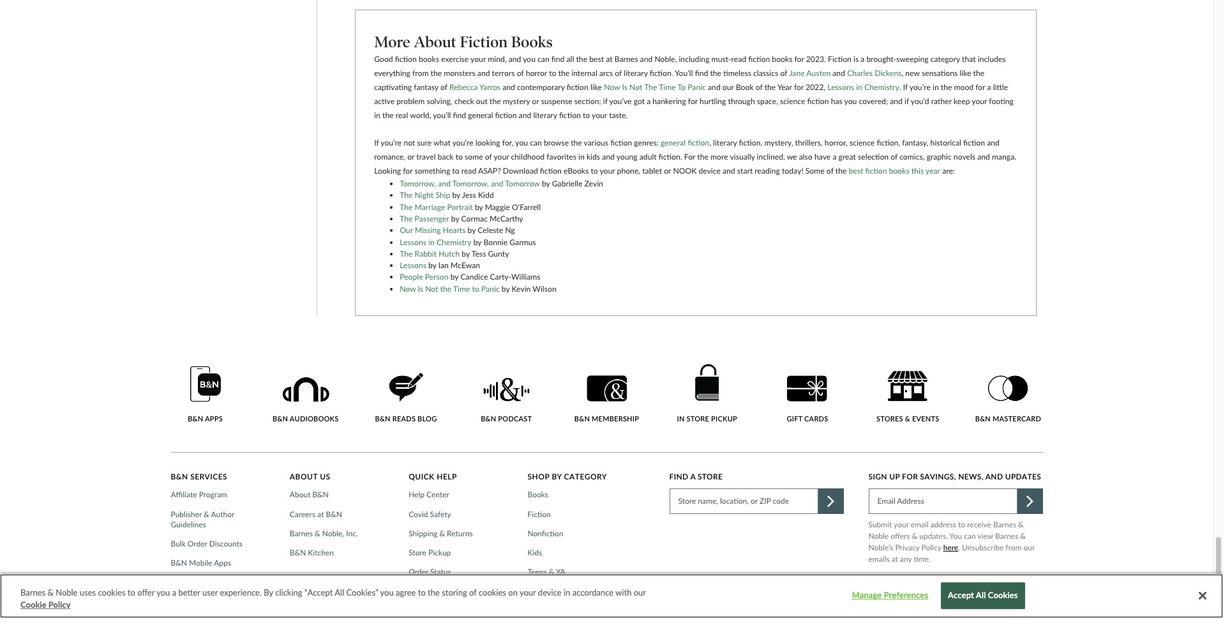 Task type: locate. For each thing, give the bounding box(es) containing it.
privacy alert dialog
[[0, 574, 1224, 618]]

0 horizontal spatial books
[[419, 54, 439, 64]]

1 horizontal spatial store
[[698, 472, 723, 482]]

if up the romance,
[[374, 138, 379, 148]]

tablet
[[643, 166, 662, 176]]

help center
[[409, 490, 450, 500]]

lessons in chemistry link down our missing hearts link
[[400, 237, 472, 247]]

you're
[[910, 82, 931, 92], [381, 138, 402, 148], [453, 138, 474, 148]]

0 vertical spatial literary
[[624, 68, 648, 78]]

cookies right uses
[[98, 587, 126, 598]]

to right agree
[[418, 587, 426, 598]]

childhood
[[511, 152, 545, 162]]

1 vertical spatial at
[[318, 509, 324, 519]]

cookies left 'on' at the bottom left
[[479, 587, 506, 598]]

storing
[[442, 587, 467, 598]]

sign up for savings, news, and updates
[[869, 472, 1042, 482]]

1 vertical spatial fiction.
[[659, 152, 682, 162]]

b&n for b&n kitchen
[[290, 548, 306, 558]]

1 vertical spatial like
[[591, 82, 602, 92]]

in inside barnes & noble uses cookies to offer you a better user experience. by clicking "accept all cookies" you agree to the storing of cookies on your device in accordance with our cookie policy
[[564, 587, 570, 598]]

0 vertical spatial find
[[552, 54, 565, 64]]

2 vertical spatial about
[[290, 490, 311, 500]]

barnes up view
[[994, 519, 1017, 529]]

1 vertical spatial is
[[418, 284, 423, 294]]

barnes inside the good fiction books exercise your mind, and you can find all the best at barnes and noble, including must-read fiction books for 2023. fiction is a brought-sweeping category that includes everything from the monsters and terrors of horror to the internal arcs of literary fiction. you'll find the timeless classics of
[[615, 54, 638, 64]]

0 horizontal spatial .
[[900, 82, 901, 92]]

1 vertical spatial help
[[409, 490, 425, 500]]

0 horizontal spatial chemistry
[[437, 237, 472, 247]]

visually
[[730, 152, 755, 162]]

b&n for b&n apps
[[188, 414, 203, 423]]

all right accept
[[976, 591, 986, 601]]

lessons in chemistry link down charles
[[828, 82, 900, 92]]

2 horizontal spatial at
[[892, 554, 898, 564]]

literary
[[624, 68, 648, 78], [533, 110, 557, 120], [713, 138, 737, 148]]

teens
[[528, 567, 547, 577]]

people
[[400, 272, 423, 282]]

graphic
[[927, 152, 952, 162]]

1 horizontal spatial fiction
[[528, 509, 551, 519]]

1 vertical spatial policy
[[48, 600, 71, 610]]

can inside submit your email address to receive barnes & noble offers & updates. you can view barnes & noble's privacy policy
[[964, 531, 976, 541]]

from right the 'unsubscribe'
[[1006, 542, 1022, 552]]

0 vertical spatial books
[[511, 33, 553, 51]]

0 vertical spatial help
[[437, 472, 457, 482]]

fiction. inside , literary fiction, mystery, thrillers, horror, science fiction, fantasy, historical fiction and romance, or travel back to some of your childhood favorites in kids and young adult fiction. for the more visually inclined, we also have a great selection of comics, graphic novels and manga. looking for something to read asap? download fiction ebooks to your phone, tablet or nook device and start reading today! some of the
[[659, 152, 682, 162]]

is down people person link at top left
[[418, 284, 423, 294]]

your right 'on' at the bottom left
[[520, 587, 536, 598]]

1 vertical spatial or
[[408, 152, 415, 162]]

1 horizontal spatial .
[[959, 542, 960, 552]]

1 horizontal spatial tomorrow,
[[453, 179, 489, 189]]

& left returns
[[440, 529, 445, 538]]

about up careers
[[290, 490, 311, 500]]

if inside . if you're in the mood for a little active problem solving, check out the mystery or suspense section; if you've got a hankering for hurtling through space, science fiction has you covered; and if you'd rather keep your footing in the real world, you'll find general fiction and literary fiction to your taste.
[[903, 82, 908, 92]]

ebooks inside , literary fiction, mystery, thrillers, horror, science fiction, fantasy, historical fiction and romance, or travel back to some of your childhood favorites in kids and young adult fiction. for the more visually inclined, we also have a great selection of comics, graphic novels and manga. looking for something to read asap? download fiction ebooks to your phone, tablet or nook device and start reading today! some of the
[[564, 166, 589, 176]]

1 vertical spatial panic
[[481, 284, 500, 294]]

to down section;
[[583, 110, 590, 120]]

captivating
[[374, 82, 412, 92]]

at right emails
[[892, 554, 898, 564]]

kids link
[[528, 548, 546, 558]]

apps
[[205, 414, 223, 423]]

best fiction books this year are:
[[849, 166, 955, 176]]

0 horizontal spatial all
[[335, 587, 344, 598]]

apps
[[214, 558, 231, 568]]

rabbit
[[415, 249, 437, 259]]

gabrielle
[[552, 179, 583, 189]]

the down person
[[440, 284, 452, 294]]

fiction.
[[650, 68, 673, 78], [659, 152, 682, 162]]

0 horizontal spatial now
[[400, 284, 416, 294]]

novels
[[954, 152, 976, 162]]

you're up the romance,
[[381, 138, 402, 148]]

0 horizontal spatial best
[[590, 54, 604, 64]]

2 vertical spatial at
[[892, 554, 898, 564]]

1 tomorrow, from the left
[[400, 179, 436, 189]]

can up horror
[[538, 54, 550, 64]]

now down arcs at the top
[[604, 82, 620, 92]]

1 horizontal spatial all
[[976, 591, 986, 601]]

discounts
[[209, 539, 243, 549]]

& inside 'link'
[[440, 529, 445, 538]]

fiction. left for
[[659, 152, 682, 162]]

1 vertical spatial now
[[400, 284, 416, 294]]

1 vertical spatial fiction
[[828, 54, 852, 64]]

. inside . unsubscribe from our emails at                         any time.
[[959, 542, 960, 552]]

tomorrow, and tomorrow, and tomorrow link
[[400, 179, 540, 189]]

time inside tomorrow, and tomorrow, and tomorrow by gabrielle zevin the night ship by jess kidd the marriage portrait by maggie o'farrell the passenger by cormac mccarthy our missing hearts by celeste ng lessons in chemistry by bonnie garmus the rabbit hutch by tess gunty lessons by ian mcewan people person by candice carty-williams now is not the time to panic by kevin wilson
[[453, 284, 470, 294]]

store pickup
[[409, 548, 451, 558]]

the rabbit hutch link
[[400, 249, 460, 259]]

0 vertical spatial .
[[900, 82, 901, 92]]

read up the "tomorrow, and tomorrow, and tomorrow" link at the top left
[[462, 166, 477, 176]]

up
[[890, 472, 900, 482]]

at
[[606, 54, 613, 64], [318, 509, 324, 519], [892, 554, 898, 564]]

0 horizontal spatial our
[[634, 587, 646, 598]]

2 horizontal spatial literary
[[713, 138, 737, 148]]

find inside . if you're in the mood for a little active problem solving, check out the mystery or suspense section; if you've got a hankering for hurtling through space, science fiction has you covered; and if you'd rather keep your footing in the real world, you'll find general fiction and literary fiction to your taste.
[[453, 110, 466, 120]]

0 horizontal spatial fiction,
[[739, 138, 763, 148]]

0 vertical spatial order
[[188, 539, 207, 549]]

0 horizontal spatial literary
[[533, 110, 557, 120]]

fiction
[[460, 33, 508, 51], [828, 54, 852, 64], [528, 509, 551, 519]]

and right mind,
[[509, 54, 521, 64]]

0 vertical spatial device
[[699, 166, 721, 176]]

fiction down books link
[[528, 509, 551, 519]]

2022,
[[806, 82, 826, 92]]

0 vertical spatial chemistry
[[865, 82, 900, 92]]

or inside . if you're in the mood for a little active problem solving, check out the mystery or suspense section; if you've got a hankering for hurtling through space, science fiction has you covered; and if you'd rather keep your footing in the real world, you'll find general fiction and literary fiction to your taste.
[[532, 96, 539, 106]]

sure
[[417, 138, 432, 148]]

2 horizontal spatial find
[[695, 68, 708, 78]]

1 vertical spatial from
[[1006, 542, 1022, 552]]

general up for
[[661, 138, 686, 148]]

publisher
[[171, 509, 202, 519]]

contemporary
[[517, 82, 565, 92]]

fiction
[[395, 54, 417, 64], [749, 54, 770, 64], [567, 82, 589, 92], [808, 96, 829, 106], [495, 110, 517, 120], [559, 110, 581, 120], [611, 138, 632, 148], [688, 138, 710, 148], [964, 138, 985, 148], [540, 166, 562, 176], [866, 166, 887, 176]]

2 vertical spatial literary
[[713, 138, 737, 148]]

lessons down our
[[400, 237, 427, 247]]

and right kids
[[602, 152, 615, 162]]

& down the email
[[912, 531, 918, 541]]

corrections & updates
[[409, 606, 485, 615]]

0 horizontal spatial help
[[409, 490, 425, 500]]

0 vertical spatial our
[[723, 82, 734, 92]]

for up jane
[[795, 54, 804, 64]]

romance,
[[374, 152, 406, 162]]

or
[[532, 96, 539, 106], [408, 152, 415, 162], [664, 166, 671, 176]]

best down great
[[849, 166, 864, 176]]

policy down updates.
[[922, 542, 942, 552]]

& left author
[[204, 509, 209, 519]]

1 horizontal spatial chemistry
[[865, 82, 900, 92]]

the inside , new sensations like the captivating fantasy of
[[974, 68, 985, 78]]

fiction up mind,
[[460, 33, 508, 51]]

of up updates
[[469, 587, 477, 598]]

the down all
[[558, 68, 570, 78]]

exercise
[[441, 54, 469, 64]]

books
[[419, 54, 439, 64], [772, 54, 793, 64], [889, 166, 910, 176]]

can inside the good fiction books exercise your mind, and you can find all the best at barnes and noble, including must-read fiction books for 2023. fiction is a brought-sweeping category that includes everything from the monsters and terrors of horror to the internal arcs of literary fiction. you'll find the timeless classics of
[[538, 54, 550, 64]]

0 vertical spatial science
[[780, 96, 806, 106]]

0 horizontal spatial like
[[591, 82, 602, 92]]

& inside barnes & noble uses cookies to offer you a better user experience. by clicking "accept all cookies" you agree to the storing of cookies on your device in accordance with our cookie policy
[[48, 587, 54, 598]]

1 vertical spatial general
[[661, 138, 686, 148]]

panic down carty-
[[481, 284, 500, 294]]

"accept
[[305, 587, 333, 598]]

time up hankering
[[659, 82, 676, 92]]

and up the ship
[[438, 179, 451, 189]]

& for stores & events
[[905, 414, 911, 423]]

the down that
[[974, 68, 985, 78]]

store down shipping at the bottom left of the page
[[409, 548, 427, 558]]

unsubscribe
[[962, 542, 1004, 552]]

barnes
[[615, 54, 638, 64], [994, 519, 1017, 529], [290, 529, 313, 538], [996, 531, 1019, 541], [20, 587, 45, 598]]

1 horizontal spatial ebooks
[[564, 166, 589, 176]]

to up zevin in the top of the page
[[591, 166, 598, 176]]

2 tomorrow, from the left
[[453, 179, 489, 189]]

1 cookies from the left
[[98, 587, 126, 598]]

fiction down selection
[[866, 166, 887, 176]]

panic right "to"
[[688, 82, 706, 92]]

read inside , literary fiction, mystery, thrillers, horror, science fiction, fantasy, historical fiction and romance, or travel back to some of your childhood favorites in kids and young adult fiction. for the more visually inclined, we also have a great selection of comics, graphic novels and manga. looking for something to read asap? download fiction ebooks to your phone, tablet or nook device and start reading today! some of the
[[462, 166, 477, 176]]

. for if
[[900, 82, 901, 92]]

or right tablet
[[664, 166, 671, 176]]

2 if from the left
[[905, 96, 909, 106]]

you're up 'some'
[[453, 138, 474, 148]]

chemistry inside tomorrow, and tomorrow, and tomorrow by gabrielle zevin the night ship by jess kidd the marriage portrait by maggie o'farrell the passenger by cormac mccarthy our missing hearts by celeste ng lessons in chemistry by bonnie garmus the rabbit hutch by tess gunty lessons by ian mcewan people person by candice carty-williams now is not the time to panic by kevin wilson
[[437, 237, 472, 247]]

you right for,
[[516, 138, 528, 148]]

b&n apps link
[[171, 365, 240, 423]]

1 vertical spatial not
[[425, 284, 438, 294]]

the night ship link
[[400, 191, 450, 200]]

fiction down favorites
[[540, 166, 562, 176]]

careers
[[290, 509, 316, 519]]

0 vertical spatial best
[[590, 54, 604, 64]]

b&n podcast link
[[472, 377, 541, 423]]

hurtling
[[700, 96, 726, 106]]

our inside barnes & noble uses cookies to offer you a better user experience. by clicking "accept all cookies" you agree to the storing of cookies on your device in accordance with our cookie policy
[[634, 587, 646, 598]]

0 vertical spatial general
[[468, 110, 493, 120]]

& inside publisher & author guidelines
[[204, 509, 209, 519]]

product
[[409, 586, 435, 596]]

0 horizontal spatial from
[[413, 68, 429, 78]]

best up arcs at the top
[[590, 54, 604, 64]]

1 vertical spatial our
[[1024, 542, 1035, 552]]

0 horizontal spatial time
[[453, 284, 470, 294]]

is up "you've"
[[622, 82, 628, 92]]

of up best fiction books this year link
[[891, 152, 898, 162]]

0 vertical spatial fiction.
[[650, 68, 673, 78]]

0 horizontal spatial general
[[468, 110, 493, 120]]

& for corrections & updates
[[450, 606, 455, 615]]

tomorrow, up jess
[[453, 179, 489, 189]]

& for barnes & noble, inc.
[[315, 529, 320, 538]]

help
[[437, 472, 457, 482], [409, 490, 425, 500]]

services
[[190, 472, 227, 482]]

you right offer
[[157, 587, 170, 598]]

about for b&n
[[290, 490, 311, 500]]

. inside . if you're in the mood for a little active problem solving, check out the mystery or suspense section; if you've got a hankering for hurtling through space, science fiction has you covered; and if you'd rather keep your footing in the real world, you'll find general fiction and literary fiction to your taste.
[[900, 82, 901, 92]]

user
[[202, 587, 218, 598]]

2 vertical spatial find
[[453, 110, 466, 120]]

chemistry down dickens
[[865, 82, 900, 92]]

best fiction books this year link
[[849, 166, 941, 176]]

1 vertical spatial about
[[290, 472, 318, 482]]

& right view
[[1021, 531, 1026, 541]]

0 vertical spatial at
[[606, 54, 613, 64]]

1 horizontal spatial like
[[960, 68, 972, 78]]

1 vertical spatial device
[[538, 587, 562, 598]]

0 vertical spatial ,
[[902, 68, 904, 78]]

in down our missing hearts link
[[429, 237, 435, 247]]

for inside , literary fiction, mystery, thrillers, horror, science fiction, fantasy, historical fiction and romance, or travel back to some of your childhood favorites in kids and young adult fiction. for the more visually inclined, we also have a great selection of comics, graphic novels and manga. looking for something to read asap? download fiction ebooks to your phone, tablet or nook device and start reading today! some of the
[[403, 166, 413, 176]]

noble inside submit your email address to receive barnes & noble offers & updates. you can view barnes & noble's privacy policy
[[869, 531, 889, 541]]

for left hurtling at the right of page
[[688, 96, 698, 106]]

clicking
[[275, 587, 302, 598]]

all right "accept
[[335, 587, 344, 598]]

0 horizontal spatial fiction
[[460, 33, 508, 51]]

all inside barnes & noble uses cookies to offer you a better user experience. by clicking "accept all cookies" you agree to the storing of cookies on your device in accordance with our cookie policy
[[335, 587, 344, 598]]

b&n mobile apps
[[171, 558, 231, 568]]

b&n inside 'link'
[[188, 414, 203, 423]]

your right keep
[[972, 96, 987, 106]]

b&n mobile apps link
[[171, 558, 235, 569]]

fiction. inside the good fiction books exercise your mind, and you can find all the best at barnes and noble, including must-read fiction books for 2023. fiction is a brought-sweeping category that includes everything from the monsters and terrors of horror to the internal arcs of literary fiction. you'll find the timeless classics of
[[650, 68, 673, 78]]

check
[[454, 96, 474, 106]]

1 horizontal spatial if
[[905, 96, 909, 106]]

device inside barnes & noble uses cookies to offer you a better user experience. by clicking "accept all cookies" you agree to the storing of cookies on your device in accordance with our cookie policy
[[538, 587, 562, 598]]

find down check
[[453, 110, 466, 120]]

1 horizontal spatial device
[[699, 166, 721, 176]]

mystery
[[503, 96, 530, 106]]

b&n for b&n reads blog
[[375, 414, 391, 423]]

the left real
[[383, 110, 394, 120]]

like inside , new sensations like the captivating fantasy of
[[960, 68, 972, 78]]

the marriage portrait link
[[400, 202, 473, 212]]

0 horizontal spatial if
[[603, 96, 608, 106]]

0 vertical spatial policy
[[922, 542, 942, 552]]

agree
[[396, 587, 416, 598]]

good
[[374, 54, 393, 64]]

help down quick
[[409, 490, 425, 500]]

publisher & author guidelines
[[171, 509, 234, 529]]

can
[[538, 54, 550, 64], [530, 138, 542, 148], [964, 531, 976, 541]]

and right novels
[[978, 152, 990, 162]]

policy right cookie
[[48, 600, 71, 610]]

in inside , literary fiction, mystery, thrillers, horror, science fiction, fantasy, historical fiction and romance, or travel back to some of your childhood favorites in kids and young adult fiction. for the more visually inclined, we also have a great selection of comics, graphic novels and manga. looking for something to read asap? download fiction ebooks to your phone, tablet or nook device and start reading today! some of the
[[579, 152, 585, 162]]

jess
[[462, 191, 476, 200]]

0 horizontal spatial store
[[409, 548, 427, 558]]

to right back
[[456, 152, 463, 162]]

all
[[335, 587, 344, 598], [976, 591, 986, 601]]

1 horizontal spatial is
[[622, 82, 628, 92]]

find down including
[[695, 68, 708, 78]]

panic inside tomorrow, and tomorrow, and tomorrow by gabrielle zevin the night ship by jess kidd the marriage portrait by maggie o'farrell the passenger by cormac mccarthy our missing hearts by celeste ng lessons in chemistry by bonnie garmus the rabbit hutch by tess gunty lessons by ian mcewan people person by candice carty-williams now is not the time to panic by kevin wilson
[[481, 284, 500, 294]]

fiction down suspense
[[559, 110, 581, 120]]

books
[[511, 33, 553, 51], [528, 490, 549, 500]]

0 horizontal spatial panic
[[481, 284, 500, 294]]

& down storing
[[450, 606, 455, 615]]

1 vertical spatial chemistry
[[437, 237, 472, 247]]

our inside . unsubscribe from our emails at                         any time.
[[1024, 542, 1035, 552]]

for,
[[502, 138, 514, 148]]

0 horizontal spatial or
[[408, 152, 415, 162]]

& inside 'link'
[[549, 567, 554, 577]]

2 fiction, from the left
[[877, 138, 901, 148]]

books up jane
[[772, 54, 793, 64]]

0 horizontal spatial not
[[425, 284, 438, 294]]

not
[[404, 138, 415, 148]]

to inside tomorrow, and tomorrow, and tomorrow by gabrielle zevin the night ship by jess kidd the marriage portrait by maggie o'farrell the passenger by cormac mccarthy our missing hearts by celeste ng lessons in chemistry by bonnie garmus the rabbit hutch by tess gunty lessons by ian mcewan people person by candice carty-williams now is not the time to panic by kevin wilson
[[472, 284, 479, 294]]

marriage
[[415, 202, 445, 212]]

mcewan
[[451, 261, 480, 270]]

cormac
[[461, 214, 488, 224]]

1 fiction, from the left
[[739, 138, 763, 148]]

cookies"
[[346, 587, 378, 598]]

1 vertical spatial best
[[849, 166, 864, 176]]

to up you
[[959, 519, 966, 529]]

and
[[509, 54, 521, 64], [640, 54, 653, 64], [478, 68, 490, 78], [833, 68, 846, 78], [503, 82, 515, 92], [708, 82, 721, 92], [890, 96, 903, 106], [519, 110, 532, 120], [987, 138, 1000, 148], [602, 152, 615, 162], [978, 152, 990, 162], [723, 166, 735, 176], [438, 179, 451, 189], [491, 179, 504, 189], [986, 472, 1003, 482]]

space,
[[757, 96, 778, 106]]

1 vertical spatial lessons in chemistry link
[[400, 237, 472, 247]]

1 horizontal spatial order
[[409, 567, 428, 577]]

1 horizontal spatial now
[[604, 82, 620, 92]]

the right all
[[576, 54, 588, 64]]

if left you'd
[[905, 96, 909, 106]]

fiction,
[[739, 138, 763, 148], [877, 138, 901, 148]]

, inside , literary fiction, mystery, thrillers, horror, science fiction, fantasy, historical fiction and romance, or travel back to some of your childhood favorites in kids and young adult fiction. for the more visually inclined, we also have a great selection of comics, graphic novels and manga. looking for something to read asap? download fiction ebooks to your phone, tablet or nook device and start reading today! some of the
[[710, 138, 711, 148]]

in down ya
[[564, 587, 570, 598]]

real
[[396, 110, 408, 120]]

b&n for b&n services
[[171, 472, 188, 482]]

literary inside , literary fiction, mystery, thrillers, horror, science fiction, fantasy, historical fiction and romance, or travel back to some of your childhood favorites in kids and young adult fiction. for the more visually inclined, we also have a great selection of comics, graphic novels and manga. looking for something to read asap? download fiction ebooks to your phone, tablet or nook device and start reading today! some of the
[[713, 138, 737, 148]]

you'd
[[911, 96, 930, 106]]

0 vertical spatial store
[[698, 472, 723, 482]]

accept all cookies
[[948, 591, 1018, 601]]

1 vertical spatial can
[[530, 138, 542, 148]]

2 horizontal spatial fiction
[[828, 54, 852, 64]]

noble inside barnes & noble uses cookies to offer you a better user experience. by clicking "accept all cookies" you agree to the storing of cookies on your device in accordance with our cookie policy
[[56, 587, 78, 598]]

general inside . if you're in the mood for a little active problem solving, check out the mystery or suspense section; if you've got a hankering for hurtling through space, science fiction has you covered; and if you'd rather keep your footing in the real world, you'll find general fiction and literary fiction to your taste.
[[468, 110, 493, 120]]

1 vertical spatial science
[[850, 138, 875, 148]]

2 horizontal spatial books
[[889, 166, 910, 176]]

1 horizontal spatial science
[[850, 138, 875, 148]]

barnes down careers
[[290, 529, 313, 538]]

b&n services
[[171, 472, 227, 482]]

, for new
[[902, 68, 904, 78]]

corrections
[[409, 606, 448, 615]]

0 horizontal spatial device
[[538, 587, 562, 598]]

emails
[[869, 554, 890, 564]]

0 horizontal spatial read
[[462, 166, 477, 176]]

fiction down internal
[[567, 82, 589, 92]]

you're up you'd
[[910, 82, 931, 92]]

1 vertical spatial store
[[409, 548, 427, 558]]

0 vertical spatial if
[[903, 82, 908, 92]]

and left start
[[723, 166, 735, 176]]

the inside tomorrow, and tomorrow, and tomorrow by gabrielle zevin the night ship by jess kidd the marriage portrait by maggie o'farrell the passenger by cormac mccarthy our missing hearts by celeste ng lessons in chemistry by bonnie garmus the rabbit hutch by tess gunty lessons by ian mcewan people person by candice carty-williams now is not the time to panic by kevin wilson
[[440, 284, 452, 294]]

stores
[[877, 414, 904, 423]]

not inside tomorrow, and tomorrow, and tomorrow by gabrielle zevin the night ship by jess kidd the marriage portrait by maggie o'farrell the passenger by cormac mccarthy our missing hearts by celeste ng lessons in chemistry by bonnie garmus the rabbit hutch by tess gunty lessons by ian mcewan people person by candice carty-williams now is not the time to panic by kevin wilson
[[425, 284, 438, 294]]

device
[[699, 166, 721, 176], [538, 587, 562, 598]]

1 horizontal spatial or
[[532, 96, 539, 106]]

or down not
[[408, 152, 415, 162]]

of right arcs at the top
[[615, 68, 622, 78]]

all inside button
[[976, 591, 986, 601]]

, inside , new sensations like the captivating fantasy of
[[902, 68, 904, 78]]

1 horizontal spatial our
[[723, 82, 734, 92]]

chemistry
[[865, 82, 900, 92], [437, 237, 472, 247]]

audiobooks
[[528, 606, 568, 615]]

2 vertical spatial or
[[664, 166, 671, 176]]

like up section;
[[591, 82, 602, 92]]

your inside submit your email address to receive barnes & noble offers & updates. you can view barnes & noble's privacy policy
[[894, 519, 909, 529]]

0 horizontal spatial if
[[374, 138, 379, 148]]

from up fantasy
[[413, 68, 429, 78]]

ng
[[505, 226, 515, 235]]

tomorrow, up night
[[400, 179, 436, 189]]

1 horizontal spatial ,
[[902, 68, 904, 78]]

Please complete this field to find a store text field
[[670, 488, 818, 514]]

1 horizontal spatial from
[[1006, 542, 1022, 552]]



Task type: describe. For each thing, give the bounding box(es) containing it.
device inside , literary fiction, mystery, thrillers, horror, science fiction, fantasy, historical fiction and romance, or travel back to some of your childhood favorites in kids and young adult fiction. for the more visually inclined, we also have a great selection of comics, graphic novels and manga. looking for something to read asap? download fiction ebooks to your phone, tablet or nook device and start reading today! some of the
[[699, 166, 721, 176]]

inclined,
[[757, 152, 785, 162]]

stores & events link
[[874, 371, 943, 423]]

new
[[906, 68, 920, 78]]

wilson
[[533, 284, 557, 294]]

returns
[[447, 529, 473, 538]]

science inside . if you're in the mood for a little active problem solving, check out the mystery or suspense section; if you've got a hankering for hurtling through space, science fiction has you covered; and if you'd rather keep your footing in the real world, you'll find general fiction and literary fiction to your taste.
[[780, 96, 806, 106]]

a right find
[[691, 472, 696, 482]]

nook
[[673, 166, 697, 176]]

various
[[584, 138, 609, 148]]

find a store
[[670, 472, 723, 482]]

active
[[374, 96, 395, 106]]

carty-
[[490, 272, 512, 282]]

b&n for b&n audiobooks
[[273, 414, 288, 423]]

young
[[617, 152, 638, 162]]

blog
[[418, 414, 437, 423]]

0 vertical spatial lessons in chemistry link
[[828, 82, 900, 92]]

b&n for b&n mastercard
[[171, 597, 187, 606]]

2 horizontal spatial or
[[664, 166, 671, 176]]

accept
[[948, 591, 974, 601]]

1 vertical spatial lessons
[[400, 237, 427, 247]]

you're inside . if you're in the mood for a little active problem solving, check out the mystery or suspense section; if you've got a hankering for hurtling through space, science fiction has you covered; and if you'd rather keep your footing in the real world, you'll find general fiction and literary fiction to your taste.
[[910, 82, 931, 92]]

kids
[[587, 152, 600, 162]]

in store pickup
[[677, 414, 738, 423]]

taste.
[[609, 110, 628, 120]]

is inside tomorrow, and tomorrow, and tomorrow by gabrielle zevin the night ship by jess kidd the marriage portrait by maggie o'farrell the passenger by cormac mccarthy our missing hearts by celeste ng lessons in chemistry by bonnie garmus the rabbit hutch by tess gunty lessons by ian mcewan people person by candice carty-williams now is not the time to panic by kevin wilson
[[418, 284, 423, 294]]

solving,
[[427, 96, 452, 106]]

barnes inside barnes & noble uses cookies to offer you a better user experience. by clicking "accept all cookies" you agree to the storing of cookies on your device in accordance with our cookie policy
[[20, 587, 45, 598]]

problem
[[397, 96, 425, 106]]

back
[[438, 152, 454, 162]]

b&n podcast
[[481, 414, 532, 423]]

books for good
[[419, 54, 439, 64]]

kevin
[[512, 284, 531, 294]]

cookie policy link
[[20, 599, 71, 612]]

your up zevin in the top of the page
[[600, 166, 615, 176]]

ya
[[556, 567, 566, 577]]

the up fantasy
[[431, 68, 442, 78]]

internal
[[572, 68, 598, 78]]

read inside the good fiction books exercise your mind, and you can find all the best at barnes and noble, including must-read fiction books for 2023. fiction is a brought-sweeping category that includes everything from the monsters and terrors of horror to the internal arcs of literary fiction. you'll find the timeless classics of
[[732, 54, 747, 64]]

a inside barnes & noble uses cookies to offer you a better user experience. by clicking "accept all cookies" you agree to the storing of cookies on your device in accordance with our cookie policy
[[172, 587, 176, 598]]

and right news,
[[986, 472, 1003, 482]]

on
[[509, 587, 518, 598]]

for right mood
[[976, 82, 986, 92]]

a inside the good fiction books exercise your mind, and you can find all the best at barnes and noble, including must-read fiction books for 2023. fiction is a brought-sweeping category that includes everything from the monsters and terrors of horror to the internal arcs of literary fiction. you'll find the timeless classics of
[[861, 54, 865, 64]]

& for barnes & noble uses cookies to offer you a better user experience. by clicking "accept all cookies" you agree to the storing of cookies on your device in accordance with our cookie policy
[[48, 587, 54, 598]]

of left jane
[[781, 68, 788, 78]]

and down mystery
[[519, 110, 532, 120]]

by left gabrielle
[[542, 179, 550, 189]]

to inside submit your email address to receive barnes & noble offers & updates. you can view barnes & noble's privacy policy
[[959, 519, 966, 529]]

receive
[[968, 519, 992, 529]]

science inside , literary fiction, mystery, thrillers, horror, science fiction, fantasy, historical fiction and romance, or travel back to some of your childhood favorites in kids and young adult fiction. for the more visually inclined, we also have a great selection of comics, graphic novels and manga. looking for something to read asap? download fiction ebooks to your phone, tablet or nook device and start reading today! some of the
[[850, 138, 875, 148]]

2 cookies from the left
[[479, 587, 506, 598]]

1 horizontal spatial best
[[849, 166, 864, 176]]

to inside the good fiction books exercise your mind, and you can find all the best at barnes and noble, including must-read fiction books for 2023. fiction is a brought-sweeping category that includes everything from the monsters and terrors of horror to the internal arcs of literary fiction. you'll find the timeless classics of
[[549, 68, 556, 78]]

of right book
[[756, 82, 763, 92]]

category
[[931, 54, 960, 64]]

store
[[687, 414, 710, 423]]

follow us
[[869, 601, 916, 611]]

& right the receive
[[1019, 519, 1024, 529]]

from inside the good fiction books exercise your mind, and you can find all the best at barnes and noble, including must-read fiction books for 2023. fiction is a brought-sweeping category that includes everything from the monsters and terrors of horror to the internal arcs of literary fiction. you'll find the timeless classics of
[[413, 68, 429, 78]]

sweeping
[[897, 54, 929, 64]]

about for us
[[290, 472, 318, 482]]

covid safety link
[[409, 509, 455, 520]]

membership
[[592, 414, 639, 423]]

fiction up novels
[[964, 138, 985, 148]]

by up the cormac
[[475, 202, 483, 212]]

program
[[199, 490, 227, 500]]

your inside the good fiction books exercise your mind, and you can find all the best at barnes and noble, including must-read fiction books for 2023. fiction is a brought-sweeping category that includes everything from the monsters and terrors of horror to the internal arcs of literary fiction. you'll find the timeless classics of
[[471, 54, 486, 64]]

bonnie
[[484, 237, 508, 247]]

in inside tomorrow, and tomorrow, and tomorrow by gabrielle zevin the night ship by jess kidd the marriage portrait by maggie o'farrell the passenger by cormac mccarthy our missing hearts by celeste ng lessons in chemistry by bonnie garmus the rabbit hutch by tess gunty lessons by ian mcewan people person by candice carty-williams now is not the time to panic by kevin wilson
[[429, 237, 435, 247]]

b&n membership
[[575, 414, 639, 423]]

some
[[806, 166, 825, 176]]

policy inside barnes & noble uses cookies to offer you a better user experience. by clicking "accept all cookies" you agree to the storing of cookies on your device in accordance with our cookie policy
[[48, 600, 71, 610]]

the up lessons link at the left of the page
[[400, 249, 413, 259]]

to inside . if you're in the mood for a little active problem solving, check out the mystery or suspense section; if you've got a hankering for hurtling through space, science fiction has you covered; and if you'd rather keep your footing in the real world, you'll find general fiction and literary fiction to your taste.
[[583, 110, 590, 120]]

a right "got"
[[647, 96, 651, 106]]

b&n for b&n podcast
[[481, 414, 496, 423]]

0 vertical spatial is
[[622, 82, 628, 92]]

the left night
[[400, 191, 413, 200]]

of right some on the right top of page
[[827, 166, 834, 176]]

for right up
[[902, 472, 918, 482]]

books link
[[528, 490, 552, 500]]

are:
[[943, 166, 955, 176]]

1 horizontal spatial general
[[661, 138, 686, 148]]

help center link
[[409, 490, 453, 500]]

and down asap?
[[491, 179, 504, 189]]

the right for
[[698, 152, 709, 162]]

1 vertical spatial if
[[374, 138, 379, 148]]

horror,
[[825, 138, 848, 148]]

charles
[[847, 68, 873, 78]]

policy inside submit your email address to receive barnes & noble offers & updates. you can view barnes & noble's privacy policy
[[922, 542, 942, 552]]

your down section;
[[592, 110, 607, 120]]

charles dickens link
[[847, 68, 902, 78]]

0 vertical spatial fiction
[[460, 33, 508, 51]]

o'farrell
[[512, 202, 541, 212]]

kitchen
[[308, 548, 334, 558]]

the left various
[[571, 138, 582, 148]]

nonfiction
[[528, 529, 563, 538]]

by up hearts
[[451, 214, 459, 224]]

at inside the good fiction books exercise your mind, and you can find all the best at barnes and noble, including must-read fiction books for 2023. fiction is a brought-sweeping category that includes everything from the monsters and terrors of horror to the internal arcs of literary fiction. you'll find the timeless classics of
[[606, 54, 613, 64]]

a left little
[[988, 82, 991, 92]]

fiction up young
[[611, 138, 632, 148]]

0 vertical spatial panic
[[688, 82, 706, 92]]

of left horror
[[517, 68, 524, 78]]

by up tess
[[474, 237, 482, 247]]

the up our
[[400, 214, 413, 224]]

store inside store pickup link
[[409, 548, 427, 558]]

1 horizontal spatial find
[[552, 54, 565, 64]]

literary inside . if you're in the mood for a little active problem solving, check out the mystery or suspense section; if you've got a hankering for hurtling through space, science fiction has you covered; and if you'd rather keep your footing in the real world, you'll find general fiction and literary fiction to your taste.
[[533, 110, 557, 120]]

1 vertical spatial order
[[409, 567, 428, 577]]

reading
[[755, 166, 780, 176]]

better
[[178, 587, 200, 598]]

b&n mastercard
[[171, 597, 227, 606]]

experience.
[[220, 587, 262, 598]]

tess
[[472, 249, 486, 259]]

0 horizontal spatial ebooks
[[528, 586, 553, 596]]

updates
[[457, 606, 485, 615]]

& for shipping & returns
[[440, 529, 445, 538]]

tomorrow, and tomorrow, and tomorrow by gabrielle zevin the night ship by jess kidd the marriage portrait by maggie o'farrell the passenger by cormac mccarthy our missing hearts by celeste ng lessons in chemistry by bonnie garmus the rabbit hutch by tess gunty lessons by ian mcewan people person by candice carty-williams now is not the time to panic by kevin wilson
[[400, 179, 603, 294]]

author
[[211, 509, 234, 519]]

affiliate
[[171, 490, 197, 500]]

of inside barnes & noble uses cookies to offer you a better user experience. by clicking "accept all cookies" you agree to the storing of cookies on your device in accordance with our cookie policy
[[469, 587, 477, 598]]

you'll
[[433, 110, 451, 120]]

order status link
[[409, 567, 455, 578]]

cookies
[[988, 591, 1018, 601]]

the down great
[[836, 166, 847, 176]]

and up hurtling at the right of page
[[708, 82, 721, 92]]

fiction inside the good fiction books exercise your mind, and you can find all the best at barnes and noble, including must-read fiction books for 2023. fiction is a brought-sweeping category that includes everything from the monsters and terrors of horror to the internal arcs of literary fiction. you'll find the timeless classics of
[[828, 54, 852, 64]]

1 vertical spatial books
[[528, 490, 549, 500]]

you inside the good fiction books exercise your mind, and you can find all the best at barnes and noble, including must-read fiction books for 2023. fiction is a brought-sweeping category that includes everything from the monsters and terrors of horror to the internal arcs of literary fiction. you'll find the timeless classics of
[[523, 54, 536, 64]]

for down jane
[[794, 82, 804, 92]]

podcast
[[498, 414, 532, 423]]

1 horizontal spatial books
[[772, 54, 793, 64]]

great
[[839, 152, 856, 162]]

shipping & returns
[[409, 529, 473, 538]]

b&n mastercard link
[[974, 375, 1043, 423]]

historical
[[931, 138, 962, 148]]

2 vertical spatial fiction
[[528, 509, 551, 519]]

b&n for b&n mastercard
[[976, 414, 991, 423]]

fiction up for
[[688, 138, 710, 148]]

everything
[[374, 68, 411, 78]]

fiction down 2022,
[[808, 96, 829, 106]]

now inside tomorrow, and tomorrow, and tomorrow by gabrielle zevin the night ship by jess kidd the marriage portrait by maggie o'farrell the passenger by cormac mccarthy our missing hearts by celeste ng lessons in chemistry by bonnie garmus the rabbit hutch by tess gunty lessons by ian mcewan people person by candice carty-williams now is not the time to panic by kevin wilson
[[400, 284, 416, 294]]

portrait
[[447, 202, 473, 212]]

by left 'ian'
[[429, 261, 437, 270]]

candice
[[461, 272, 488, 282]]

lessons link
[[400, 261, 427, 270]]

books for best
[[889, 166, 910, 176]]

fiction up everything
[[395, 54, 417, 64]]

a inside , literary fiction, mystery, thrillers, horror, science fiction, fantasy, historical fiction and romance, or travel back to some of your childhood favorites in kids and young adult fiction. for the more visually inclined, we also have a great selection of comics, graphic novels and manga. looking for something to read asap? download fiction ebooks to your phone, tablet or nook device and start reading today! some of the
[[833, 152, 837, 162]]

Please complete this field text field
[[869, 488, 1018, 514]]

favorites
[[547, 152, 577, 162]]

1 horizontal spatial not
[[630, 82, 643, 92]]

barnes right view
[[996, 531, 1019, 541]]

the right the out
[[490, 96, 501, 106]]

by down carty-
[[502, 284, 510, 294]]

1 if from the left
[[603, 96, 608, 106]]

0 horizontal spatial you're
[[381, 138, 402, 148]]

the up "got"
[[644, 82, 657, 92]]

and up manga.
[[987, 138, 1000, 148]]

preferences
[[884, 591, 929, 601]]

news,
[[959, 472, 984, 482]]

0 vertical spatial now
[[604, 82, 620, 92]]

b&n kitchen
[[290, 548, 334, 558]]

b&n audiobooks link
[[271, 377, 340, 423]]

in down "sensations"
[[933, 82, 939, 92]]

mystery,
[[765, 138, 793, 148]]

by up now is not the time to panic link
[[451, 272, 459, 282]]

you left agree
[[380, 587, 394, 598]]

zevin
[[585, 179, 603, 189]]

literary inside the good fiction books exercise your mind, and you can find all the best at barnes and noble, including must-read fiction books for 2023. fiction is a brought-sweeping category that includes everything from the monsters and terrors of horror to the internal arcs of literary fiction. you'll find the timeless classics of
[[624, 68, 648, 78]]

& for publisher & author guidelines
[[204, 509, 209, 519]]

2 vertical spatial lessons
[[400, 261, 427, 270]]

address
[[931, 519, 957, 529]]

fiction down mystery
[[495, 110, 517, 120]]

quick help
[[409, 472, 457, 482]]

0 vertical spatial lessons
[[828, 82, 855, 92]]

yarros
[[480, 82, 501, 92]]

by up portrait
[[452, 191, 460, 200]]

manga.
[[992, 152, 1017, 162]]

cards
[[805, 414, 829, 423]]

0 horizontal spatial order
[[188, 539, 207, 549]]

of inside , new sensations like the captivating fantasy of
[[441, 82, 448, 92]]

in down active
[[374, 110, 381, 120]]

night
[[415, 191, 434, 200]]

b&n kitchen link
[[290, 548, 338, 558]]

noble, inc.
[[322, 529, 358, 538]]

jane austen and charles dickens
[[790, 68, 902, 78]]

from inside . unsubscribe from our emails at                         any time.
[[1006, 542, 1022, 552]]

, for literary
[[710, 138, 711, 148]]

the up the passenger link
[[400, 202, 413, 212]]

genres:
[[634, 138, 659, 148]]

the up rather
[[941, 82, 952, 92]]

at inside . unsubscribe from our emails at                         any time.
[[892, 554, 898, 564]]

and left noble,
[[640, 54, 653, 64]]

updates
[[1006, 472, 1042, 482]]

to left offer
[[128, 587, 135, 598]]

your inside barnes & noble uses cookies to offer you a better user experience. by clicking "accept all cookies" you agree to the storing of cookies on your device in accordance with our cookie policy
[[520, 587, 536, 598]]

b&n for b&n mobile apps
[[171, 558, 187, 568]]

the inside barnes & noble uses cookies to offer you a better user experience. by clicking "accept all cookies" you agree to the storing of cookies on your device in accordance with our cookie policy
[[428, 587, 440, 598]]

you inside . if you're in the mood for a little active problem solving, check out the mystery or suspense section; if you've got a hankering for hurtling through space, science fiction has you covered; and if you'd rather keep your footing in the real world, you'll find general fiction and literary fiction to your taste.
[[845, 96, 857, 106]]

1 horizontal spatial you're
[[453, 138, 474, 148]]

austen
[[807, 68, 831, 78]]

and right austen
[[833, 68, 846, 78]]

the up space,
[[765, 82, 776, 92]]

b&n mastercard
[[976, 414, 1042, 423]]

by up mcewan
[[462, 249, 470, 259]]

in down charles
[[857, 82, 863, 92]]

the down must-
[[710, 68, 722, 78]]

to down back
[[452, 166, 460, 176]]

your down for,
[[494, 152, 509, 162]]

and down terrors
[[503, 82, 515, 92]]

for inside the good fiction books exercise your mind, and you can find all the best at barnes and noble, including must-read fiction books for 2023. fiction is a brought-sweeping category that includes everything from the monsters and terrors of horror to the internal arcs of literary fiction. you'll find the timeless classics of
[[795, 54, 804, 64]]

the passenger link
[[400, 214, 449, 224]]

0 vertical spatial about
[[414, 33, 457, 51]]

. for unsubscribe
[[959, 542, 960, 552]]

also
[[799, 152, 813, 162]]

horror
[[526, 68, 547, 78]]

to
[[678, 82, 686, 92]]

& for teens & ya
[[549, 567, 554, 577]]

, new sensations like the captivating fantasy of
[[374, 68, 985, 92]]

b&n for b&n membership
[[575, 414, 590, 423]]

by down the cormac
[[468, 226, 476, 235]]

corrections & updates link
[[409, 606, 489, 616]]

0 horizontal spatial lessons in chemistry link
[[400, 237, 472, 247]]

best inside the good fiction books exercise your mind, and you can find all the best at barnes and noble, including must-read fiction books for 2023. fiction is a brought-sweeping category that includes everything from the monsters and terrors of horror to the internal arcs of literary fiction. you'll find the timeless classics of
[[590, 54, 604, 64]]

bulk order discounts
[[171, 539, 243, 549]]

fiction up classics
[[749, 54, 770, 64]]

1 horizontal spatial time
[[659, 82, 676, 92]]

and right covered;
[[890, 96, 903, 106]]

thrillers,
[[795, 138, 823, 148]]

and up yarros
[[478, 68, 490, 78]]

of down looking
[[485, 152, 492, 162]]

celeste
[[478, 226, 503, 235]]



Task type: vqa. For each thing, say whether or not it's contained in the screenshot.
the . If you're in the mood for a little active problem solving, check out the mystery or suspense section; if you've got a hankering for hurtling through space, science fiction has you covered; and if you'd rather keep your footing in the real world, you'll find general fiction and literary fiction to your taste.
yes



